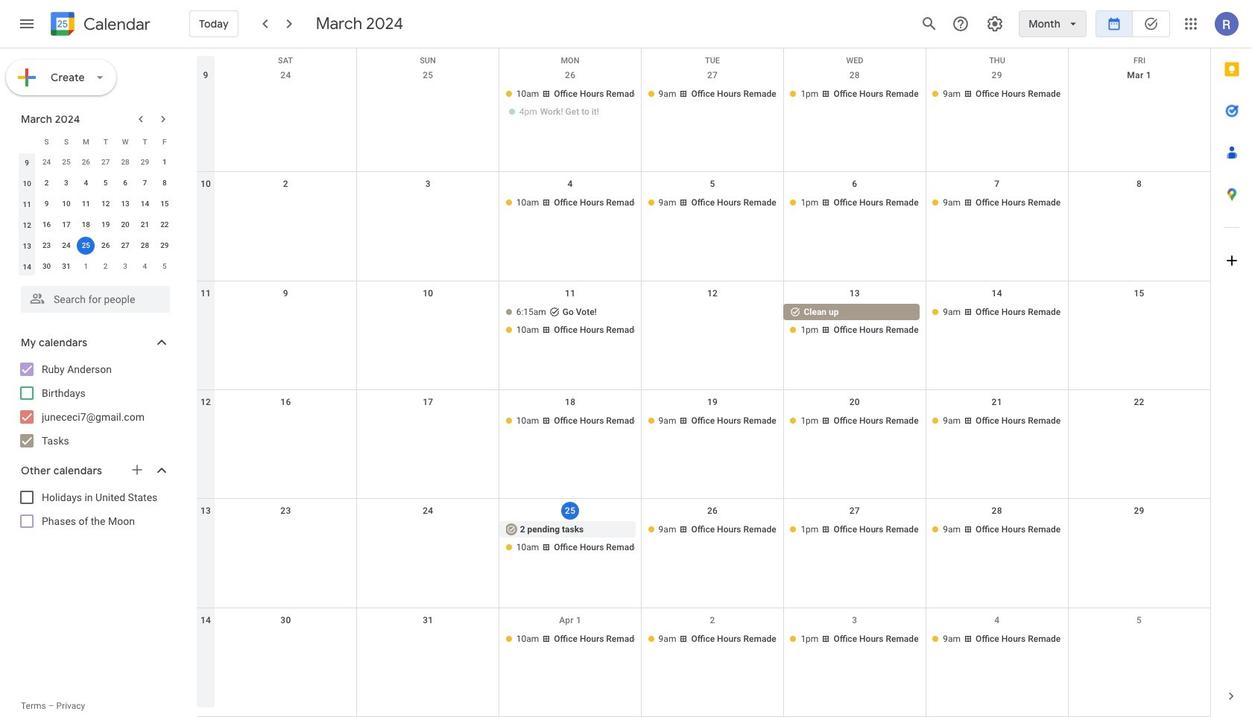 Task type: vqa. For each thing, say whether or not it's contained in the screenshot.
the topmost 5
no



Task type: locate. For each thing, give the bounding box(es) containing it.
april 2 element
[[97, 258, 115, 276]]

other calendars list
[[3, 486, 185, 534]]

5 element
[[97, 174, 115, 192]]

heading
[[80, 15, 150, 33]]

april 4 element
[[136, 258, 154, 276]]

main drawer image
[[18, 15, 36, 33]]

april 5 element
[[156, 258, 174, 276]]

26 element
[[97, 237, 115, 255]]

13 element
[[116, 195, 134, 213]]

row
[[197, 48, 1210, 71], [197, 63, 1210, 172], [17, 131, 174, 152], [17, 152, 174, 173], [197, 172, 1210, 281], [17, 173, 174, 194], [17, 194, 174, 215], [17, 215, 174, 236], [17, 236, 174, 256], [17, 256, 174, 277], [197, 281, 1210, 391], [197, 391, 1210, 500], [197, 500, 1210, 609], [197, 609, 1210, 718]]

24 element
[[57, 237, 75, 255]]

3 element
[[57, 174, 75, 192]]

column header
[[17, 131, 37, 152]]

16 element
[[38, 216, 56, 234]]

add other calendars image
[[130, 463, 145, 478]]

february 28 element
[[116, 154, 134, 171]]

29 element
[[156, 237, 174, 255]]

28 element
[[136, 237, 154, 255]]

6 element
[[116, 174, 134, 192]]

19 element
[[97, 216, 115, 234]]

4 element
[[77, 174, 95, 192]]

22 element
[[156, 216, 174, 234]]

april 3 element
[[116, 258, 134, 276]]

18 element
[[77, 216, 95, 234]]

cell
[[215, 86, 357, 121], [357, 86, 499, 121], [499, 86, 641, 121], [1068, 86, 1210, 121], [215, 195, 357, 213], [357, 195, 499, 213], [1068, 195, 1210, 213], [76, 236, 96, 256], [215, 304, 357, 340], [357, 304, 499, 340], [499, 304, 641, 340], [641, 304, 784, 340], [784, 304, 926, 340], [1068, 304, 1210, 340], [215, 413, 357, 431], [357, 413, 499, 431], [1068, 413, 1210, 431], [215, 522, 357, 558], [357, 522, 499, 558], [499, 522, 641, 558], [1068, 522, 1210, 558], [215, 631, 357, 649], [357, 631, 499, 649], [1068, 631, 1210, 649]]

tab list
[[1211, 48, 1252, 676]]

20 element
[[116, 216, 134, 234]]

cell inside march 2024 grid
[[76, 236, 96, 256]]

row group
[[17, 152, 174, 277]]

27 element
[[116, 237, 134, 255]]

8 element
[[156, 174, 174, 192]]

12 element
[[97, 195, 115, 213]]

31 element
[[57, 258, 75, 276]]

11 element
[[77, 195, 95, 213]]

column header inside march 2024 grid
[[17, 131, 37, 152]]

None search field
[[0, 280, 185, 313]]

calendar element
[[48, 9, 150, 42]]

30 element
[[38, 258, 56, 276]]

grid
[[197, 48, 1210, 718]]

10 element
[[57, 195, 75, 213]]

march 2024 grid
[[14, 131, 174, 277]]



Task type: describe. For each thing, give the bounding box(es) containing it.
7 element
[[136, 174, 154, 192]]

february 26 element
[[77, 154, 95, 171]]

23 element
[[38, 237, 56, 255]]

settings menu image
[[986, 15, 1004, 33]]

9 element
[[38, 195, 56, 213]]

heading inside calendar element
[[80, 15, 150, 33]]

my calendars list
[[3, 358, 185, 453]]

1 element
[[156, 154, 174, 171]]

row group inside march 2024 grid
[[17, 152, 174, 277]]

Search for people text field
[[30, 286, 161, 313]]

2 element
[[38, 174, 56, 192]]

february 25 element
[[57, 154, 75, 171]]

april 1 element
[[77, 258, 95, 276]]

14 element
[[136, 195, 154, 213]]

25, today element
[[77, 237, 95, 255]]

15 element
[[156, 195, 174, 213]]

february 29 element
[[136, 154, 154, 171]]

17 element
[[57, 216, 75, 234]]

february 27 element
[[97, 154, 115, 171]]

21 element
[[136, 216, 154, 234]]

february 24 element
[[38, 154, 56, 171]]



